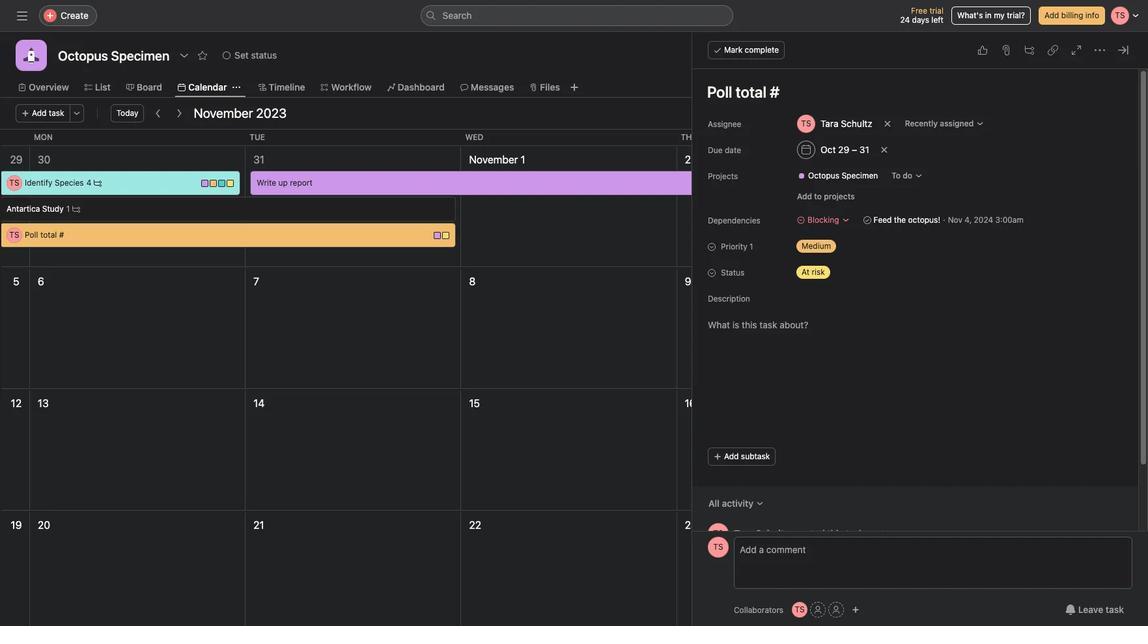 Task type: locate. For each thing, give the bounding box(es) containing it.
3:00am
[[996, 215, 1024, 225]]

1 horizontal spatial 31
[[860, 144, 870, 155]]

5
[[13, 276, 19, 287]]

add tab image
[[569, 82, 580, 93]]

0 vertical spatial 1
[[521, 154, 526, 165]]

0 horizontal spatial schultz
[[756, 527, 790, 538]]

24 right the ·
[[901, 519, 913, 531]]

feed the octopus!
[[874, 215, 941, 225]]

0 vertical spatial 24
[[901, 15, 910, 25]]

0 vertical spatial november
[[194, 106, 253, 121]]

schultz inside dropdown button
[[841, 118, 873, 129]]

20
[[38, 519, 50, 531]]

to do
[[892, 171, 913, 180]]

1 horizontal spatial task
[[846, 527, 864, 538]]

task inside button
[[1106, 604, 1124, 615]]

add for add subtask
[[724, 451, 739, 461]]

days left ago at the right
[[879, 529, 896, 538]]

1 horizontal spatial ts button
[[792, 602, 808, 618]]

do
[[903, 171, 913, 180]]

ts button down all
[[708, 537, 729, 558]]

free
[[911, 6, 928, 16]]

main content inside poll total # "dialog"
[[693, 69, 1139, 606]]

close details image
[[1119, 45, 1129, 55]]

add left billing
[[1045, 10, 1060, 20]]

14
[[254, 397, 265, 409]]

0 vertical spatial days
[[912, 15, 930, 25]]

2 vertical spatial task
[[1106, 604, 1124, 615]]

all activity button
[[700, 492, 773, 515]]

identify
[[25, 178, 53, 188]]

tara up oct
[[821, 118, 839, 129]]

november 1
[[469, 154, 526, 165]]

mark
[[724, 45, 743, 55]]

create button
[[39, 5, 97, 26]]

write up report
[[257, 178, 313, 188]]

Task Name text field
[[699, 77, 1123, 107]]

days inside free trial 24 days left
[[912, 15, 930, 25]]

identify species
[[25, 178, 84, 188]]

0 horizontal spatial task
[[49, 108, 64, 118]]

2 horizontal spatial 1
[[750, 242, 754, 251]]

dashboard
[[398, 81, 445, 93]]

schultz left created
[[756, 527, 790, 538]]

files link
[[530, 80, 560, 94]]

leftcount image
[[72, 205, 80, 213]]

at risk
[[802, 267, 825, 277]]

main content
[[693, 69, 1139, 606]]

tara inside dropdown button
[[821, 118, 839, 129]]

date
[[725, 145, 741, 155]]

species
[[55, 178, 84, 188]]

None text field
[[55, 44, 173, 67]]

octopus
[[809, 171, 840, 180]]

schultz for tara schultz created this task · 2 days ago
[[756, 527, 790, 538]]

task right leave
[[1106, 604, 1124, 615]]

2
[[685, 154, 691, 165], [872, 529, 877, 538]]

tara down activity
[[734, 527, 754, 538]]

1 horizontal spatial 29
[[839, 144, 850, 155]]

31 right –
[[860, 144, 870, 155]]

29 left –
[[839, 144, 850, 155]]

add up mon
[[32, 108, 47, 118]]

1 vertical spatial days
[[879, 529, 896, 538]]

ts down all
[[714, 542, 724, 552]]

schultz up –
[[841, 118, 873, 129]]

tara schultz button
[[792, 112, 879, 136]]

2 down "thu"
[[685, 154, 691, 165]]

what's in my trial?
[[958, 10, 1025, 20]]

task for add task
[[49, 108, 64, 118]]

0 horizontal spatial 2
[[685, 154, 691, 165]]

2 right the ·
[[872, 529, 877, 538]]

8
[[469, 276, 476, 287]]

2023
[[256, 106, 287, 121]]

task left 'more actions' image
[[49, 108, 64, 118]]

31 down tue
[[254, 154, 265, 165]]

poll
[[25, 230, 38, 240]]

leave task
[[1079, 604, 1124, 615]]

november 2023
[[194, 106, 287, 121]]

1 24 from the top
[[901, 15, 910, 25]]

created
[[792, 527, 825, 538]]

1 vertical spatial november
[[469, 154, 518, 165]]

mon
[[34, 132, 53, 142]]

add subtask image
[[1025, 45, 1035, 55]]

25
[[1118, 519, 1130, 531]]

1 vertical spatial task
[[846, 527, 864, 538]]

free trial 24 days left
[[901, 6, 944, 25]]

1 horizontal spatial schultz
[[841, 118, 873, 129]]

leave task button
[[1057, 598, 1133, 622]]

1 vertical spatial 1
[[66, 204, 70, 214]]

tara
[[821, 118, 839, 129], [734, 527, 754, 538]]

more actions for this task image
[[1095, 45, 1106, 55]]

1 vertical spatial 2
[[872, 529, 877, 538]]

today
[[116, 108, 138, 118]]

info
[[1086, 10, 1100, 20]]

november down wed at top left
[[469, 154, 518, 165]]

days
[[912, 15, 930, 25], [879, 529, 896, 538]]

search button
[[421, 5, 733, 26]]

report
[[290, 178, 313, 188]]

set
[[235, 50, 249, 61]]

remove assignee image
[[884, 120, 892, 128]]

leftcount image
[[94, 179, 102, 187]]

add to projects button
[[792, 188, 861, 206]]

9
[[685, 276, 692, 287]]

0 horizontal spatial november
[[194, 106, 253, 121]]

add inside button
[[32, 108, 47, 118]]

add
[[1045, 10, 1060, 20], [32, 108, 47, 118], [797, 192, 812, 201], [724, 451, 739, 461]]

task left the ·
[[846, 527, 864, 538]]

at
[[802, 267, 810, 277]]

ts button right collaborators
[[792, 602, 808, 618]]

1 horizontal spatial tara
[[821, 118, 839, 129]]

workflow
[[331, 81, 372, 93]]

priority 1
[[721, 242, 754, 251]]

1 horizontal spatial 1
[[521, 154, 526, 165]]

2 horizontal spatial task
[[1106, 604, 1124, 615]]

24
[[901, 15, 910, 25], [901, 519, 913, 531]]

0 vertical spatial ts button
[[708, 537, 729, 558]]

full screen image
[[1072, 45, 1082, 55]]

rocket image
[[23, 48, 39, 63]]

recently assigned button
[[900, 115, 990, 133]]

2 vertical spatial 1
[[750, 242, 754, 251]]

0 horizontal spatial 29
[[10, 154, 23, 165]]

days left left
[[912, 15, 930, 25]]

0 vertical spatial 2
[[685, 154, 691, 165]]

24 left free
[[901, 15, 910, 25]]

up
[[279, 178, 288, 188]]

messages
[[471, 81, 514, 93]]

add left to
[[797, 192, 812, 201]]

0 likes. click to like this task image
[[978, 45, 988, 55]]

create
[[61, 10, 89, 21]]

1 horizontal spatial november
[[469, 154, 518, 165]]

1 inside poll total # "dialog"
[[750, 242, 754, 251]]

add task
[[32, 108, 64, 118]]

0 vertical spatial task
[[49, 108, 64, 118]]

0 horizontal spatial days
[[879, 529, 896, 538]]

1 vertical spatial 24
[[901, 519, 913, 531]]

write
[[257, 178, 276, 188]]

1 horizontal spatial days
[[912, 15, 930, 25]]

november down tab actions icon
[[194, 106, 253, 121]]

0 horizontal spatial 31
[[254, 154, 265, 165]]

add left subtask on the right bottom
[[724, 451, 739, 461]]

0 vertical spatial tara
[[821, 118, 839, 129]]

copy task link image
[[1048, 45, 1059, 55]]

1 for november 1
[[521, 154, 526, 165]]

29 left '30'
[[10, 154, 23, 165]]

1 horizontal spatial 2
[[872, 529, 877, 538]]

octopus!
[[909, 215, 941, 225]]

add or remove collaborators image
[[852, 606, 860, 614]]

29
[[839, 144, 850, 155], [10, 154, 23, 165]]

mark complete
[[724, 45, 779, 55]]

task inside button
[[49, 108, 64, 118]]

set status button
[[217, 46, 283, 64]]

12
[[11, 397, 22, 409]]

7
[[254, 276, 259, 287]]

add billing info
[[1045, 10, 1100, 20]]

0 horizontal spatial tara
[[734, 527, 754, 538]]

overview
[[29, 81, 69, 93]]

previous month image
[[153, 108, 164, 119]]

0 vertical spatial schultz
[[841, 118, 873, 129]]

task
[[49, 108, 64, 118], [846, 527, 864, 538], [1106, 604, 1124, 615]]

calendar link
[[178, 80, 227, 94]]

1 vertical spatial schultz
[[756, 527, 790, 538]]

medium
[[802, 241, 831, 251]]

status
[[721, 268, 745, 278]]

main content containing tara schultz
[[693, 69, 1139, 606]]

24 inside free trial 24 days left
[[901, 15, 910, 25]]

dependencies
[[708, 216, 761, 225]]

1
[[521, 154, 526, 165], [66, 204, 70, 214], [750, 242, 754, 251]]

specimen
[[842, 171, 878, 180]]

1 vertical spatial tara
[[734, 527, 754, 538]]

add inside 'button'
[[724, 451, 739, 461]]

poll total # dialog
[[693, 32, 1149, 626]]

tab actions image
[[232, 83, 240, 91]]



Task type: describe. For each thing, give the bounding box(es) containing it.
list link
[[85, 80, 111, 94]]

status
[[251, 50, 277, 61]]

tara for tara schultz
[[821, 118, 839, 129]]

poll total #
[[25, 230, 64, 240]]

activity
[[722, 498, 754, 509]]

files
[[540, 81, 560, 93]]

add task button
[[16, 104, 70, 122]]

search
[[443, 10, 472, 21]]

tara for tara schultz created this task · 2 days ago
[[734, 527, 754, 538]]

15
[[469, 397, 480, 409]]

octopus specimen link
[[793, 169, 884, 182]]

schultz for tara schultz
[[841, 118, 873, 129]]

all
[[709, 498, 720, 509]]

trial
[[930, 6, 944, 16]]

ts left identify
[[9, 178, 19, 188]]

add for add billing info
[[1045, 10, 1060, 20]]

4
[[86, 178, 91, 188]]

tara schultz
[[821, 118, 873, 129]]

6
[[38, 276, 44, 287]]

left
[[932, 15, 944, 25]]

all activity
[[709, 498, 754, 509]]

to do button
[[886, 167, 929, 185]]

tue
[[250, 132, 265, 142]]

antartica study
[[7, 204, 64, 214]]

show options image
[[179, 50, 190, 61]]

assigned
[[940, 119, 974, 128]]

next month image
[[174, 108, 185, 119]]

board link
[[126, 80, 162, 94]]

4,
[[965, 215, 972, 225]]

calendar
[[188, 81, 227, 93]]

dashboard link
[[387, 80, 445, 94]]

recently
[[905, 119, 938, 128]]

search list box
[[421, 5, 733, 26]]

add to starred image
[[198, 50, 208, 61]]

projects
[[824, 192, 855, 201]]

due date
[[708, 145, 741, 155]]

wed
[[465, 132, 484, 142]]

blocking
[[808, 215, 839, 225]]

to
[[815, 192, 822, 201]]

23
[[685, 519, 698, 531]]

tara schultz created this task · 2 days ago
[[734, 527, 912, 538]]

november for november 2023
[[194, 106, 253, 121]]

recently assigned
[[905, 119, 974, 128]]

trial?
[[1007, 10, 1025, 20]]

1 vertical spatial ts button
[[792, 602, 808, 618]]

19
[[11, 519, 22, 531]]

clear due date image
[[881, 146, 889, 154]]

add for add to projects
[[797, 192, 812, 201]]

medium button
[[792, 237, 870, 255]]

collaborators
[[734, 605, 784, 615]]

workflow link
[[321, 80, 372, 94]]

ts left poll at top left
[[9, 230, 19, 240]]

2 24 from the top
[[901, 519, 913, 531]]

what's
[[958, 10, 983, 20]]

antartica
[[7, 204, 40, 214]]

add billing info button
[[1039, 7, 1106, 25]]

attachments: add a file to this task, poll total # image
[[1001, 45, 1012, 55]]

overview link
[[18, 80, 69, 94]]

31 inside poll total # "dialog"
[[860, 144, 870, 155]]

octopus specimen
[[809, 171, 878, 180]]

task for leave task
[[1106, 604, 1124, 615]]

risk
[[812, 267, 825, 277]]

the
[[894, 215, 906, 225]]

add subtask
[[724, 451, 770, 461]]

today button
[[111, 104, 144, 122]]

due
[[708, 145, 723, 155]]

projects
[[708, 171, 738, 181]]

leave
[[1079, 604, 1104, 615]]

ts right collaborators
[[795, 605, 805, 614]]

at risk button
[[792, 263, 870, 281]]

mark complete button
[[708, 41, 785, 59]]

0 horizontal spatial ts button
[[708, 537, 729, 558]]

priority
[[721, 242, 748, 251]]

days inside tara schultz created this task · 2 days ago
[[879, 529, 896, 538]]

22
[[469, 519, 482, 531]]

total
[[40, 230, 57, 240]]

study
[[42, 204, 64, 214]]

timeline link
[[258, 80, 305, 94]]

1 for priority 1
[[750, 242, 754, 251]]

more actions image
[[73, 109, 81, 117]]

oct 29 – 31
[[821, 144, 870, 155]]

add for add task
[[32, 108, 47, 118]]

#
[[59, 230, 64, 240]]

subtask
[[741, 451, 770, 461]]

0 horizontal spatial 1
[[66, 204, 70, 214]]

expand sidebar image
[[17, 10, 27, 21]]

list
[[95, 81, 111, 93]]

oct
[[821, 144, 836, 155]]

30
[[38, 154, 50, 165]]

my
[[994, 10, 1005, 20]]

add to projects
[[797, 192, 855, 201]]

set status
[[235, 50, 277, 61]]

timeline
[[269, 81, 305, 93]]

november for november 1
[[469, 154, 518, 165]]

description
[[708, 294, 750, 304]]

29 inside main content
[[839, 144, 850, 155]]

complete
[[745, 45, 779, 55]]

2 inside tara schultz created this task · 2 days ago
[[872, 529, 877, 538]]

add subtask button
[[708, 448, 776, 466]]

tara schultz link
[[734, 527, 790, 538]]



Task type: vqa. For each thing, say whether or not it's contained in the screenshot.
"Invite" button
no



